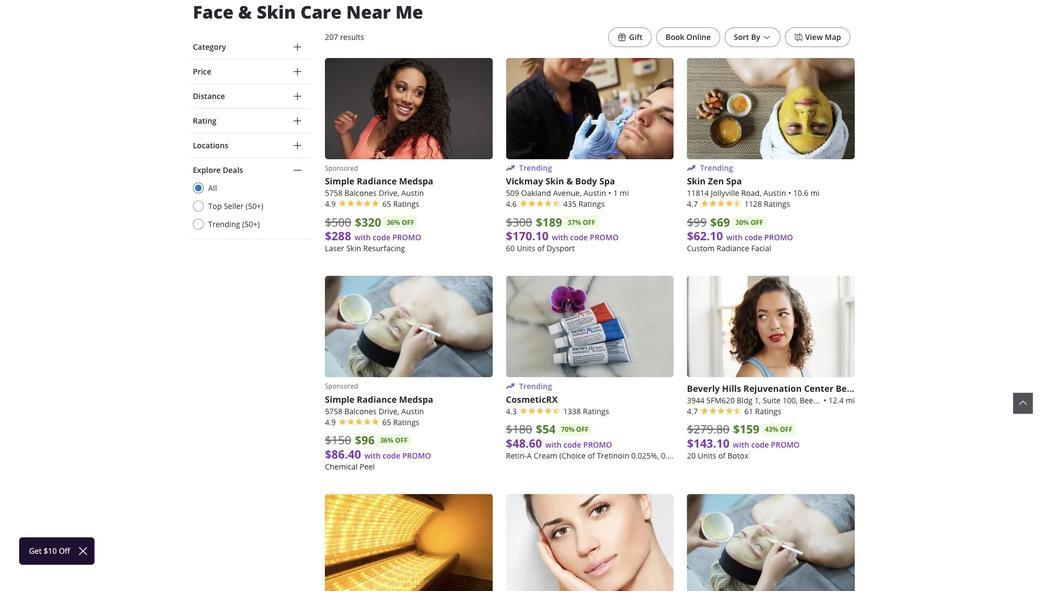 Task type: vqa. For each thing, say whether or not it's contained in the screenshot.
70%
yes



Task type: describe. For each thing, give the bounding box(es) containing it.
bldg
[[737, 396, 753, 406]]

1128
[[744, 199, 762, 209]]

me
[[396, 0, 423, 24]]

austin inside skin zen spa 11814 jollyville road, austin • 10.6 mi
[[764, 188, 786, 199]]

$189
[[536, 214, 562, 230]]

4.9 for $86.40
[[325, 418, 336, 428]]

code for $54
[[564, 440, 581, 450]]

promo for $96
[[402, 451, 431, 461]]

seller
[[224, 201, 244, 211]]

jollyville
[[711, 188, 739, 199]]

with for $54
[[545, 440, 562, 450]]

results
[[340, 32, 364, 42]]

trending for vickmay skin & body spa
[[519, 163, 552, 173]]

view
[[805, 32, 823, 42]]

deals
[[223, 165, 243, 175]]

43%
[[765, 425, 778, 435]]

balcones for $320
[[345, 188, 377, 199]]

60
[[506, 244, 515, 254]]

custom
[[687, 244, 715, 254]]

book
[[666, 32, 685, 42]]

1 vertical spatial cave
[[815, 396, 833, 406]]

view map button
[[785, 27, 851, 47]]

peel
[[360, 462, 375, 472]]

4.9 for $288
[[325, 199, 336, 209]]

by
[[751, 32, 760, 42]]

sponsored simple radiance medspa 5758 balcones drive, austin for $320
[[325, 164, 433, 199]]

$180
[[506, 422, 532, 437]]

sfm620
[[707, 396, 735, 406]]

face & skin care near me
[[193, 0, 423, 24]]

hills
[[722, 383, 741, 395]]

promo for $159
[[771, 440, 800, 450]]

suite
[[763, 396, 781, 406]]

with for $189
[[552, 233, 568, 243]]

with for $69
[[727, 233, 743, 243]]

trending for skin zen spa
[[700, 163, 733, 173]]

65 for $320
[[382, 199, 391, 209]]

5758 for $96
[[325, 407, 343, 417]]

skin inside $500 $320 36% off $288 with code promo laser skin resurfacing
[[346, 244, 361, 254]]

gift button
[[608, 27, 652, 47]]

sponsored for $96
[[325, 382, 358, 391]]

sort
[[734, 32, 749, 42]]

1 horizontal spatial cave
[[855, 383, 876, 395]]

explore deals list
[[193, 183, 312, 230]]

ratings right 1338
[[583, 407, 609, 417]]

0 horizontal spatial &
[[238, 0, 252, 24]]

book online
[[666, 32, 711, 42]]

36% for $320
[[387, 218, 400, 227]]

locations button
[[191, 134, 312, 158]]

code for $320
[[373, 233, 391, 243]]

1128 ratings
[[744, 199, 790, 209]]

ratings for $189
[[579, 199, 605, 209]]

$170.10
[[506, 228, 549, 244]]

trending for cosmeticrx
[[519, 381, 552, 392]]

promo for $69
[[764, 233, 793, 243]]

of for $170.10
[[537, 244, 545, 254]]

road,
[[741, 188, 762, 199]]

medspa for $96
[[399, 394, 433, 406]]

100,
[[783, 396, 798, 406]]

online
[[687, 32, 711, 42]]

4.7 for 61 ratings
[[687, 407, 698, 417]]

off for $159
[[780, 425, 793, 435]]

& inside vickmay skin & body spa 509 oakland avenue, austin • 1 mi
[[567, 175, 573, 188]]

1
[[614, 188, 618, 199]]

with for $96
[[364, 451, 381, 461]]

20
[[687, 451, 696, 461]]

skin inside skin zen spa 11814 jollyville road, austin • 10.6 mi
[[687, 175, 706, 188]]

skin inside vickmay skin & body spa 509 oakland avenue, austin • 1 mi
[[546, 175, 564, 188]]

11814
[[687, 188, 709, 199]]

category button
[[191, 35, 312, 59]]

$300 $189 37% off $170.10 with code promo 60 units of dysport
[[506, 214, 619, 254]]

435 ratings
[[563, 199, 605, 209]]

$99
[[687, 215, 707, 230]]

face
[[193, 0, 234, 24]]

near
[[346, 0, 391, 24]]

• inside vickmay skin & body spa 509 oakland avenue, austin • 1 mi
[[608, 188, 611, 199]]

0 vertical spatial (50+)
[[246, 201, 263, 211]]

rating button
[[191, 109, 312, 133]]

61 ratings
[[744, 407, 781, 417]]

skin zen spa 11814 jollyville road, austin • 10.6 mi
[[687, 175, 820, 199]]

resurfacing
[[363, 244, 405, 254]]

$99 $69 30% off $62.10 with code promo custom radiance facial
[[687, 214, 793, 254]]

zen
[[708, 175, 724, 188]]

sponsored simple radiance medspa 5758 balcones drive, austin for $96
[[325, 382, 433, 417]]

with for $320
[[355, 233, 371, 243]]

4.6
[[506, 199, 517, 209]]

$143.10
[[687, 436, 730, 452]]

code for $189
[[570, 233, 588, 243]]

explore deals
[[193, 165, 243, 175]]

botox
[[728, 451, 749, 461]]

70%
[[561, 425, 575, 435]]

2 horizontal spatial •
[[824, 396, 827, 406]]

cosmeticrx
[[506, 394, 558, 406]]

view map
[[805, 32, 841, 42]]

all
[[208, 183, 217, 193]]

$150 $96 36% off $86.40 with code promo chemical peel
[[325, 433, 431, 472]]

code for $96
[[383, 451, 400, 461]]

balcones for $96
[[345, 407, 377, 417]]

vickmay
[[506, 175, 543, 188]]

435
[[563, 199, 577, 209]]

5758 for $320
[[325, 188, 343, 199]]

$62.10
[[687, 228, 723, 244]]

off for $54
[[576, 425, 589, 435]]

2 horizontal spatial mi
[[846, 396, 855, 406]]

gift
[[629, 32, 643, 42]]

mi inside vickmay skin & body spa 509 oakland avenue, austin • 1 mi
[[620, 188, 629, 199]]

37%
[[568, 218, 581, 227]]

12.4
[[829, 396, 844, 406]]

mi inside skin zen spa 11814 jollyville road, austin • 10.6 mi
[[811, 188, 820, 199]]

$69
[[710, 214, 730, 230]]

1 vertical spatial bee
[[800, 396, 813, 406]]

avenue,
[[553, 188, 582, 199]]

ratings for $96
[[393, 418, 419, 428]]

center
[[804, 383, 834, 395]]

$48.60
[[506, 436, 542, 452]]

chemical
[[325, 462, 358, 472]]

36% for $96
[[380, 436, 394, 446]]

drive, for $320
[[379, 188, 399, 199]]

skin up category dropdown button
[[257, 0, 296, 24]]

1338 ratings
[[563, 407, 609, 417]]

code for $69
[[745, 233, 762, 243]]

units for $143.10
[[698, 451, 716, 461]]

laser
[[325, 244, 344, 254]]



Task type: locate. For each thing, give the bounding box(es) containing it.
radiance
[[357, 175, 397, 188], [717, 244, 749, 254], [357, 394, 397, 406]]

4.7 for 1128 ratings
[[687, 199, 698, 209]]

code inside $300 $189 37% off $170.10 with code promo 60 units of dysport
[[570, 233, 588, 243]]

simple for $96
[[325, 394, 355, 406]]

1 65 ratings from the top
[[382, 199, 419, 209]]

65 ratings for $96
[[382, 418, 419, 428]]

off for $69
[[751, 218, 763, 227]]

book online button
[[656, 27, 720, 47]]

promo inside "$180 $54 70% off $48.60 with code promo"
[[583, 440, 612, 450]]

$180 $54 70% off $48.60 with code promo
[[506, 422, 612, 452]]

1 65 from the top
[[382, 199, 391, 209]]

& up 'avenue,'
[[567, 175, 573, 188]]

• left "12.4"
[[824, 396, 827, 406]]

with down $54
[[545, 440, 562, 450]]

off right 70%
[[576, 425, 589, 435]]

sponsored
[[325, 164, 358, 173], [325, 382, 358, 391]]

1 vertical spatial balcones
[[345, 407, 377, 417]]

drive,
[[379, 188, 399, 199], [379, 407, 399, 417]]

off up "resurfacing"
[[402, 218, 414, 227]]

promo for $320
[[393, 233, 421, 243]]

dysport
[[547, 244, 575, 254]]

2 65 from the top
[[382, 418, 391, 428]]

trending (50+)
[[208, 219, 260, 229]]

spa
[[600, 175, 615, 188], [726, 175, 742, 188]]

10.6
[[793, 188, 809, 199]]

code inside "$180 $54 70% off $48.60 with code promo"
[[564, 440, 581, 450]]

• left 10.6 at the right top of page
[[788, 188, 791, 199]]

1 vertical spatial drive,
[[379, 407, 399, 417]]

4.7 down 11814
[[687, 199, 698, 209]]

with down $320
[[355, 233, 371, 243]]

price
[[193, 67, 211, 77]]

off right $96
[[395, 436, 408, 446]]

4.9 up $150 at the bottom left of the page
[[325, 418, 336, 428]]

radiance up $96
[[357, 394, 397, 406]]

skin
[[257, 0, 296, 24], [546, 175, 564, 188], [687, 175, 706, 188], [346, 244, 361, 254]]

4.7
[[687, 199, 698, 209], [687, 407, 698, 417]]

0 vertical spatial 65 ratings
[[382, 199, 419, 209]]

mi right 10.6 at the right top of page
[[811, 188, 820, 199]]

$279.80
[[687, 422, 730, 437]]

simple up $150 at the bottom left of the page
[[325, 394, 355, 406]]

code inside $150 $96 36% off $86.40 with code promo chemical peel
[[383, 451, 400, 461]]

beverly
[[687, 383, 720, 395]]

1 horizontal spatial bee
[[836, 383, 852, 395]]

36% inside $150 $96 36% off $86.40 with code promo chemical peel
[[380, 436, 394, 446]]

(50+) down top seller (50+)
[[242, 219, 260, 229]]

medspa for $320
[[399, 175, 433, 188]]

category
[[193, 42, 226, 52]]

promo inside $150 $96 36% off $86.40 with code promo chemical peel
[[402, 451, 431, 461]]

1 vertical spatial of
[[718, 451, 726, 461]]

off
[[402, 218, 414, 227], [583, 218, 595, 227], [751, 218, 763, 227], [576, 425, 589, 435], [780, 425, 793, 435], [395, 436, 408, 446]]

with inside $500 $320 36% off $288 with code promo laser skin resurfacing
[[355, 233, 371, 243]]

promo inside $99 $69 30% off $62.10 with code promo custom radiance facial
[[764, 233, 793, 243]]

sponsored simple radiance medspa 5758 balcones drive, austin up $96
[[325, 382, 433, 417]]

4.9
[[325, 199, 336, 209], [325, 418, 336, 428]]

with down the 30%
[[727, 233, 743, 243]]

1 4.7 from the top
[[687, 199, 698, 209]]

0 horizontal spatial bee
[[800, 396, 813, 406]]

(50+)
[[246, 201, 263, 211], [242, 219, 260, 229]]

off inside $99 $69 30% off $62.10 with code promo custom radiance facial
[[751, 218, 763, 227]]

off right 37%
[[583, 218, 595, 227]]

sponsored for $320
[[325, 164, 358, 173]]

distance
[[193, 91, 225, 101]]

code inside $99 $69 30% off $62.10 with code promo custom radiance facial
[[745, 233, 762, 243]]

0 vertical spatial 4.9
[[325, 199, 336, 209]]

simple for $320
[[325, 175, 355, 188]]

1 vertical spatial (50+)
[[242, 219, 260, 229]]

of inside the $279.80 $159 43% off $143.10 with code promo 20 units of botox
[[718, 451, 726, 461]]

• inside skin zen spa 11814 jollyville road, austin • 10.6 mi
[[788, 188, 791, 199]]

trending
[[519, 163, 552, 173], [700, 163, 733, 173], [208, 219, 240, 229], [519, 381, 552, 392]]

off inside "$180 $54 70% off $48.60 with code promo"
[[576, 425, 589, 435]]

0 horizontal spatial •
[[608, 188, 611, 199]]

skin up 11814
[[687, 175, 706, 188]]

0 vertical spatial of
[[537, 244, 545, 254]]

0 vertical spatial bee
[[836, 383, 852, 395]]

rating
[[193, 116, 217, 126]]

0 horizontal spatial cave
[[815, 396, 833, 406]]

36%
[[387, 218, 400, 227], [380, 436, 394, 446]]

&
[[238, 0, 252, 24], [567, 175, 573, 188]]

1 vertical spatial &
[[567, 175, 573, 188]]

trending up cosmeticrx
[[519, 381, 552, 392]]

2 drive, from the top
[[379, 407, 399, 417]]

1 horizontal spatial mi
[[811, 188, 820, 199]]

with up the peel
[[364, 451, 381, 461]]

distance button
[[191, 84, 312, 109]]

code for $159
[[751, 440, 769, 450]]

0 vertical spatial 36%
[[387, 218, 400, 227]]

code
[[373, 233, 391, 243], [570, 233, 588, 243], [745, 233, 762, 243], [564, 440, 581, 450], [751, 440, 769, 450], [383, 451, 400, 461]]

0 vertical spatial simple
[[325, 175, 355, 188]]

units for $170.10
[[517, 244, 535, 254]]

top seller (50+)
[[208, 201, 263, 211]]

2 65 ratings from the top
[[382, 418, 419, 428]]

36% inside $500 $320 36% off $288 with code promo laser skin resurfacing
[[387, 218, 400, 227]]

4.9 up $500 at left
[[325, 199, 336, 209]]

cave up • 12.4 mi
[[855, 383, 876, 395]]

1 medspa from the top
[[399, 175, 433, 188]]

1 horizontal spatial •
[[788, 188, 791, 199]]

2 4.7 from the top
[[687, 407, 698, 417]]

$279.80 $159 43% off $143.10 with code promo 20 units of botox
[[687, 422, 800, 461]]

code down 37%
[[570, 233, 588, 243]]

facial
[[751, 244, 771, 254]]

(50+) right seller
[[246, 201, 263, 211]]

beverly hills rejuvenation center bee cave
[[687, 383, 876, 395]]

medspa
[[399, 175, 433, 188], [399, 394, 433, 406]]

bee
[[836, 383, 852, 395], [800, 396, 813, 406]]

2 simple from the top
[[325, 394, 355, 406]]

36% right $320
[[387, 218, 400, 227]]

0 horizontal spatial spa
[[600, 175, 615, 188]]

2 sponsored from the top
[[325, 382, 358, 391]]

1 drive, from the top
[[379, 188, 399, 199]]

1 spa from the left
[[600, 175, 615, 188]]

with inside "$180 $54 70% off $48.60 with code promo"
[[545, 440, 562, 450]]

austin inside vickmay skin & body spa 509 oakland avenue, austin • 1 mi
[[584, 188, 606, 199]]

promo inside $500 $320 36% off $288 with code promo laser skin resurfacing
[[393, 233, 421, 243]]

cave
[[855, 383, 876, 395], [815, 396, 833, 406]]

trending up the zen
[[700, 163, 733, 173]]

off inside the $279.80 $159 43% off $143.10 with code promo 20 units of botox
[[780, 425, 793, 435]]

locations
[[193, 141, 228, 151]]

promo inside the $279.80 $159 43% off $143.10 with code promo 20 units of botox
[[771, 440, 800, 450]]

simple
[[325, 175, 355, 188], [325, 394, 355, 406]]

off right the 43% at bottom
[[780, 425, 793, 435]]

• 12.4 mi
[[824, 396, 855, 406]]

1 5758 from the top
[[325, 188, 343, 199]]

with inside the $279.80 $159 43% off $143.10 with code promo 20 units of botox
[[733, 440, 749, 450]]

code down 70%
[[564, 440, 581, 450]]

1 vertical spatial radiance
[[717, 244, 749, 254]]

0 vertical spatial cave
[[855, 383, 876, 395]]

balcones up $96
[[345, 407, 377, 417]]

radiance up $320
[[357, 175, 397, 188]]

1 4.9 from the top
[[325, 199, 336, 209]]

radiance for $320
[[357, 175, 397, 188]]

1 sponsored simple radiance medspa 5758 balcones drive, austin from the top
[[325, 164, 433, 199]]

drive, up $150 $96 36% off $86.40 with code promo chemical peel
[[379, 407, 399, 417]]

sponsored up $150 at the bottom left of the page
[[325, 382, 358, 391]]

with inside $150 $96 36% off $86.40 with code promo chemical peel
[[364, 451, 381, 461]]

1 vertical spatial 4.7
[[687, 407, 698, 417]]

$159
[[733, 422, 760, 438]]

radiance inside $99 $69 30% off $62.10 with code promo custom radiance facial
[[717, 244, 749, 254]]

•
[[608, 188, 611, 199], [788, 188, 791, 199], [824, 396, 827, 406]]

0 vertical spatial balcones
[[345, 188, 377, 199]]

1,
[[755, 396, 761, 406]]

4.7 down 3944
[[687, 407, 698, 417]]

care
[[300, 0, 342, 24]]

explore deals button
[[191, 158, 312, 183]]

promo inside $300 $189 37% off $170.10 with code promo 60 units of dysport
[[590, 233, 619, 243]]

trending up vickmay
[[519, 163, 552, 173]]

ratings right 1128 at the top right
[[764, 199, 790, 209]]

ratings up $150 $96 36% off $86.40 with code promo chemical peel
[[393, 418, 419, 428]]

1 sponsored from the top
[[325, 164, 358, 173]]

0 vertical spatial medspa
[[399, 175, 433, 188]]

top
[[208, 201, 222, 211]]

of left dysport
[[537, 244, 545, 254]]

units inside the $279.80 $159 43% off $143.10 with code promo 20 units of botox
[[698, 451, 716, 461]]

2 4.9 from the top
[[325, 418, 336, 428]]

sort by
[[734, 32, 760, 42]]

65 up $150 $96 36% off $86.40 with code promo chemical peel
[[382, 418, 391, 428]]

units right 60
[[517, 244, 535, 254]]

units
[[517, 244, 535, 254], [698, 451, 716, 461]]

off inside $300 $189 37% off $170.10 with code promo 60 units of dysport
[[583, 218, 595, 227]]

36% right $96
[[380, 436, 394, 446]]

1 balcones from the top
[[345, 188, 377, 199]]

mi right "12.4"
[[846, 396, 855, 406]]

radiance down the 30%
[[717, 244, 749, 254]]

sort by button
[[725, 27, 781, 47]]

code right $86.40
[[383, 451, 400, 461]]

off for $96
[[395, 436, 408, 446]]

0 vertical spatial 4.7
[[687, 199, 698, 209]]

with inside $300 $189 37% off $170.10 with code promo 60 units of dysport
[[552, 233, 568, 243]]

trending inside explore deals list
[[208, 219, 240, 229]]

207
[[325, 32, 338, 42]]

spa up 1
[[600, 175, 615, 188]]

sponsored simple radiance medspa 5758 balcones drive, austin
[[325, 164, 433, 199], [325, 382, 433, 417]]

1338
[[563, 407, 581, 417]]

2 medspa from the top
[[399, 394, 433, 406]]

off right the 30%
[[751, 218, 763, 227]]

off inside $500 $320 36% off $288 with code promo laser skin resurfacing
[[402, 218, 414, 227]]

code inside the $279.80 $159 43% off $143.10 with code promo 20 units of botox
[[751, 440, 769, 450]]

65 ratings up $500 $320 36% off $288 with code promo laser skin resurfacing
[[382, 199, 419, 209]]

0 horizontal spatial of
[[537, 244, 545, 254]]

0 vertical spatial &
[[238, 0, 252, 24]]

$500
[[325, 215, 351, 230]]

1 horizontal spatial units
[[698, 451, 716, 461]]

skin right laser
[[346, 244, 361, 254]]

0 vertical spatial sponsored simple radiance medspa 5758 balcones drive, austin
[[325, 164, 433, 199]]

with
[[355, 233, 371, 243], [552, 233, 568, 243], [727, 233, 743, 243], [545, 440, 562, 450], [733, 440, 749, 450], [364, 451, 381, 461]]

207 results
[[325, 32, 364, 42]]

1 horizontal spatial spa
[[726, 175, 742, 188]]

sponsored up $500 at left
[[325, 164, 358, 173]]

65 for $96
[[382, 418, 391, 428]]

2 balcones from the top
[[345, 407, 377, 417]]

drive, for $96
[[379, 407, 399, 417]]

30%
[[736, 218, 749, 227]]

spa inside skin zen spa 11814 jollyville road, austin • 10.6 mi
[[726, 175, 742, 188]]

with inside $99 $69 30% off $62.10 with code promo custom radiance facial
[[727, 233, 743, 243]]

1 vertical spatial 5758
[[325, 407, 343, 417]]

cave down center
[[815, 396, 833, 406]]

mi right 1
[[620, 188, 629, 199]]

with for $159
[[733, 440, 749, 450]]

rejuvenation
[[744, 383, 802, 395]]

off inside $150 $96 36% off $86.40 with code promo chemical peel
[[395, 436, 408, 446]]

oakland
[[521, 188, 551, 199]]

sponsored simple radiance medspa 5758 balcones drive, austin up $320
[[325, 164, 433, 199]]

1 vertical spatial simple
[[325, 394, 355, 406]]

off for $189
[[583, 218, 595, 227]]

0 vertical spatial 5758
[[325, 188, 343, 199]]

65 ratings up $150 $96 36% off $86.40 with code promo chemical peel
[[382, 418, 419, 428]]

austin
[[401, 188, 424, 199], [584, 188, 606, 199], [764, 188, 786, 199], [401, 407, 424, 417]]

2 sponsored simple radiance medspa 5758 balcones drive, austin from the top
[[325, 382, 433, 417]]

body
[[575, 175, 597, 188]]

1 vertical spatial 36%
[[380, 436, 394, 446]]

3944
[[687, 396, 705, 406]]

with up botox
[[733, 440, 749, 450]]

65 up $500 $320 36% off $288 with code promo laser skin resurfacing
[[382, 199, 391, 209]]

0 vertical spatial 65
[[382, 199, 391, 209]]

radiance for $96
[[357, 394, 397, 406]]

1 vertical spatial medspa
[[399, 394, 433, 406]]

$150
[[325, 433, 351, 448]]

of for $143.10
[[718, 451, 726, 461]]

code up "resurfacing"
[[373, 233, 391, 243]]

$500 $320 36% off $288 with code promo laser skin resurfacing
[[325, 214, 421, 254]]

1 simple from the top
[[325, 175, 355, 188]]

promo
[[393, 233, 421, 243], [590, 233, 619, 243], [764, 233, 793, 243], [583, 440, 612, 450], [771, 440, 800, 450], [402, 451, 431, 461]]

$288
[[325, 228, 351, 244]]

0 vertical spatial units
[[517, 244, 535, 254]]

• left 1
[[608, 188, 611, 199]]

1 vertical spatial units
[[698, 451, 716, 461]]

1 horizontal spatial of
[[718, 451, 726, 461]]

2 5758 from the top
[[325, 407, 343, 417]]

drive, up $320
[[379, 188, 399, 199]]

promo for $189
[[590, 233, 619, 243]]

units right the 20
[[698, 451, 716, 461]]

2 spa from the left
[[726, 175, 742, 188]]

1 vertical spatial 65
[[382, 418, 391, 428]]

spa inside vickmay skin & body spa 509 oakland avenue, austin • 1 mi
[[600, 175, 615, 188]]

bee right '100,'
[[800, 396, 813, 406]]

code up facial
[[745, 233, 762, 243]]

509
[[506, 188, 519, 199]]

ratings right 435
[[579, 199, 605, 209]]

ratings
[[393, 199, 419, 209], [579, 199, 605, 209], [764, 199, 790, 209], [583, 407, 609, 417], [755, 407, 781, 417], [393, 418, 419, 428]]

$320
[[355, 214, 381, 230]]

0 horizontal spatial mi
[[620, 188, 629, 199]]

1 vertical spatial 4.9
[[325, 418, 336, 428]]

map
[[825, 32, 841, 42]]

trending down the top
[[208, 219, 240, 229]]

$300
[[506, 215, 532, 230]]

1 horizontal spatial &
[[567, 175, 573, 188]]

with up dysport
[[552, 233, 568, 243]]

1 vertical spatial 65 ratings
[[382, 418, 419, 428]]

off for $320
[[402, 218, 414, 227]]

ratings for $69
[[764, 199, 790, 209]]

ratings up $500 $320 36% off $288 with code promo laser skin resurfacing
[[393, 199, 419, 209]]

2 vertical spatial radiance
[[357, 394, 397, 406]]

1 vertical spatial sponsored
[[325, 382, 358, 391]]

$54
[[536, 422, 556, 438]]

3944 sfm620 bldg 1, suite 100, bee cave
[[687, 396, 833, 406]]

0 horizontal spatial units
[[517, 244, 535, 254]]

bee up • 12.4 mi
[[836, 383, 852, 395]]

ratings down suite
[[755, 407, 781, 417]]

code inside $500 $320 36% off $288 with code promo laser skin resurfacing
[[373, 233, 391, 243]]

units inside $300 $189 37% off $170.10 with code promo 60 units of dysport
[[517, 244, 535, 254]]

0 vertical spatial sponsored
[[325, 164, 358, 173]]

of inside $300 $189 37% off $170.10 with code promo 60 units of dysport
[[537, 244, 545, 254]]

0 vertical spatial drive,
[[379, 188, 399, 199]]

promo for $54
[[583, 440, 612, 450]]

explore
[[193, 165, 221, 175]]

of left botox
[[718, 451, 726, 461]]

& right face
[[238, 0, 252, 24]]

simple up $500 at left
[[325, 175, 355, 188]]

1 vertical spatial sponsored simple radiance medspa 5758 balcones drive, austin
[[325, 382, 433, 417]]

0 vertical spatial radiance
[[357, 175, 397, 188]]

65
[[382, 199, 391, 209], [382, 418, 391, 428]]

code down the 43% at bottom
[[751, 440, 769, 450]]

vickmay skin & body spa 509 oakland avenue, austin • 1 mi
[[506, 175, 629, 199]]

ratings for $320
[[393, 199, 419, 209]]

5758 up $500 at left
[[325, 188, 343, 199]]

65 ratings for $320
[[382, 199, 419, 209]]

balcones up $320
[[345, 188, 377, 199]]

price button
[[191, 60, 312, 84]]

of
[[537, 244, 545, 254], [718, 451, 726, 461]]

skin up 'avenue,'
[[546, 175, 564, 188]]

spa up jollyville
[[726, 175, 742, 188]]

5758 up $150 at the bottom left of the page
[[325, 407, 343, 417]]



